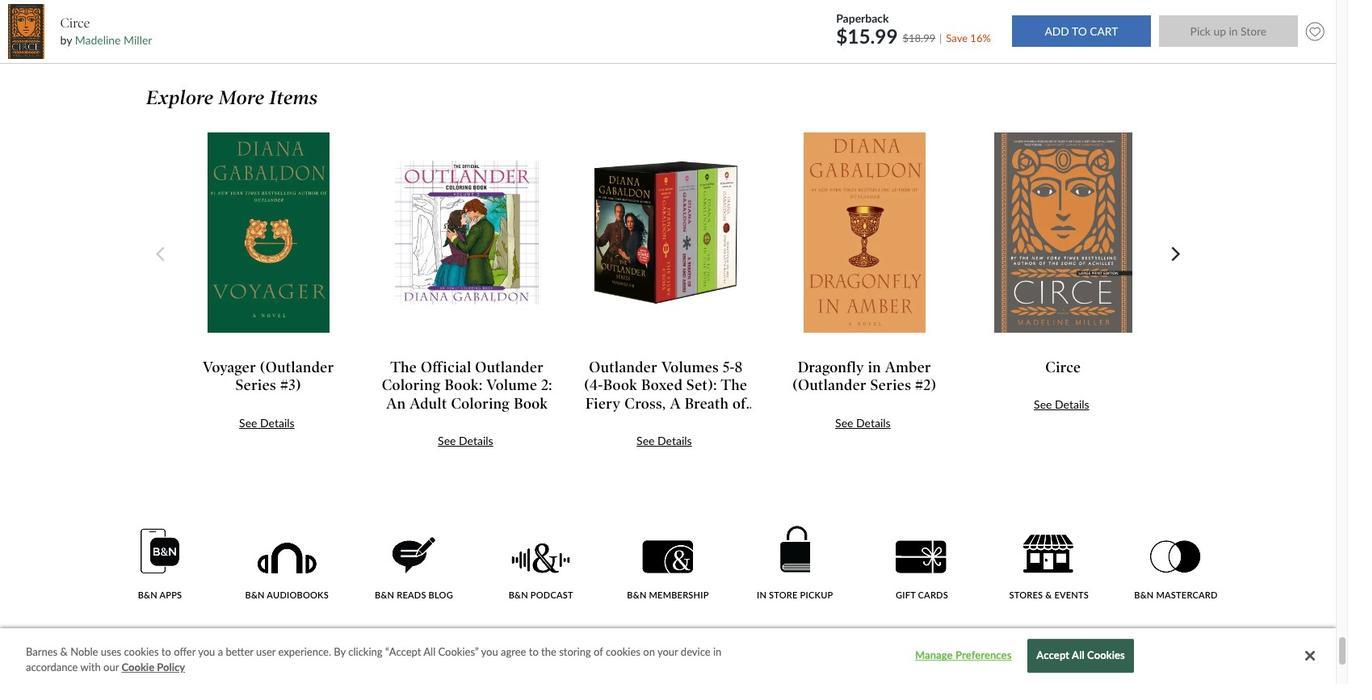 Task type: vqa. For each thing, say whether or not it's contained in the screenshot.
Circe
yes



Task type: locate. For each thing, give the bounding box(es) containing it.
rabbit
[[1028, 27, 1061, 40]]

see inside voyager (outlander series #3) option
[[239, 416, 257, 430]]

series down the voyager
[[236, 377, 277, 395]]

2 b&n from the left
[[245, 590, 265, 601]]

view details image inside circe option
[[994, 132, 1134, 334]]

experience.
[[278, 646, 331, 659]]

cookies
[[124, 646, 159, 659], [606, 646, 641, 659]]

blog
[[429, 590, 453, 601]]

manage
[[916, 650, 953, 662]]

0 vertical spatial (outlander
[[260, 359, 334, 377]]

save 16%
[[947, 31, 991, 44]]

b&n podcast link
[[498, 543, 585, 601]]

0 horizontal spatial in
[[714, 646, 722, 659]]

in store pickup link
[[752, 526, 839, 601]]

2 prize from the left
[[1178, 27, 1203, 40]]

the official outlander coloring book: volume 2: an adult coloring book link
[[382, 359, 553, 413]]

& right stores
[[1046, 590, 1053, 601]]

2 series from the left
[[871, 377, 912, 395]]

0 horizontal spatial prize
[[881, 27, 906, 40]]

voyager (outlander series #3) option
[[172, 132, 371, 450]]

details inside circe option
[[1055, 398, 1090, 412]]

1 vertical spatial the
[[391, 359, 417, 377]]

adult
[[410, 395, 447, 413]]

1 horizontal spatial the
[[1006, 27, 1025, 40]]

all right accept
[[1072, 650, 1085, 662]]

in left amber
[[869, 359, 882, 377]]

$18.99
[[903, 31, 936, 44]]

see inside the official outlander coloring book: volume 2: an adult coloring book option
[[438, 434, 456, 448]]

1 series from the left
[[236, 377, 277, 395]]

1 vertical spatial &
[[60, 646, 68, 659]]

1 you from the left
[[198, 646, 215, 659]]

an
[[386, 395, 406, 413]]

1 vertical spatial (outlander
[[793, 377, 867, 395]]

0 vertical spatial &
[[1046, 590, 1053, 601]]

see details inside dragonfly in amber (outlander series #2) option
[[836, 416, 891, 430]]

None submit
[[1012, 16, 1152, 47], [1160, 16, 1299, 47], [1012, 16, 1152, 47], [1160, 16, 1299, 47]]

details inside the official outlander coloring book: volume 2: an adult coloring book option
[[459, 434, 493, 448]]

on
[[644, 646, 655, 659]]

accept
[[1037, 650, 1070, 662]]

b&n left membership
[[627, 590, 647, 601]]

view details image inside the official outlander coloring book: volume 2: an adult coloring book option
[[395, 160, 540, 306]]

b&n reads blog link
[[371, 538, 458, 601]]

see details inside circe option
[[1035, 398, 1090, 412]]

b&n apps link
[[116, 528, 204, 601]]

1 horizontal spatial cookies
[[606, 646, 641, 659]]

dragonfly
[[798, 359, 865, 377]]

1 b&n from the left
[[138, 590, 157, 601]]

6 b&n from the left
[[1135, 590, 1154, 601]]

series inside voyager (outlander series #3)
[[236, 377, 277, 395]]

b&n left the podcast
[[509, 590, 528, 601]]

circe for circe by madeline miller
[[60, 15, 90, 31]]

1 vertical spatial circe
[[1046, 359, 1082, 377]]

0 vertical spatial in
[[869, 359, 882, 377]]

you left 'a'
[[198, 646, 215, 659]]

view details image inside dragonfly in amber (outlander series #2) option
[[803, 132, 927, 334]]

1 horizontal spatial all
[[1072, 650, 1085, 662]]

all right "accept
[[424, 646, 436, 659]]

cookies
[[1088, 650, 1126, 662]]

membership
[[649, 590, 709, 601]]

stores & events link
[[1006, 535, 1093, 601]]

1 horizontal spatial to
[[529, 646, 539, 659]]

0 horizontal spatial all
[[424, 646, 436, 659]]

see details inside the official outlander coloring book: volume 2: an adult coloring book option
[[438, 434, 493, 448]]

see details link inside outlander volumes 5-8 (4-book boxed set): the fiery cross, a breath of snow and ashes, an echo in the bone, written in my own heart's blood option
[[637, 434, 692, 448]]

b&n mastercard link
[[1133, 541, 1220, 601]]

see details for the official outlander coloring book: volume 2: an adult coloring book
[[438, 434, 493, 448]]

& inside 'link'
[[1046, 590, 1053, 601]]

(outlander inside voyager (outlander series #3)
[[260, 359, 334, 377]]

you left agree
[[481, 646, 498, 659]]

0 horizontal spatial series
[[236, 377, 277, 395]]

outlander
[[475, 359, 544, 377]]

b&n membership link
[[625, 541, 712, 601]]

1 horizontal spatial circe
[[1046, 359, 1082, 377]]

hutch
[[1064, 27, 1096, 40]]

b&n apps
[[138, 590, 182, 601]]

the up 'an'
[[391, 359, 417, 377]]

to left 'the'
[[529, 646, 539, 659]]

trust
[[807, 27, 833, 40]]

0 vertical spatial the
[[1006, 27, 1025, 40]]

your
[[658, 646, 678, 659]]

(outlander up #3)
[[260, 359, 334, 377]]

&
[[1046, 590, 1053, 601], [60, 646, 68, 659]]

1 horizontal spatial in
[[869, 359, 882, 377]]

1 prize from the left
[[881, 27, 906, 40]]

b&n audiobooks link
[[243, 543, 331, 601]]

(outlander inside "dragonfly in amber (outlander series #2)"
[[793, 377, 867, 395]]

uses
[[101, 646, 121, 659]]

explore
[[146, 86, 214, 109]]

1 horizontal spatial you
[[481, 646, 498, 659]]

view details image inside voyager (outlander series #3) option
[[207, 132, 331, 334]]

b&n left audiobooks
[[245, 590, 265, 601]]

b&n
[[138, 590, 157, 601], [245, 590, 265, 601], [375, 590, 395, 601], [509, 590, 528, 601], [627, 590, 647, 601], [1135, 590, 1154, 601]]

(outlander down dragonfly
[[793, 377, 867, 395]]

by
[[60, 33, 72, 47]]

view details image
[[207, 132, 331, 334], [803, 132, 927, 334], [994, 132, 1134, 334], [395, 160, 540, 306], [593, 160, 739, 306]]

see details link for dragonfly in amber (outlander series #2)
[[836, 416, 891, 430]]

see inside dragonfly in amber (outlander series #2) option
[[836, 416, 854, 430]]

"accept
[[385, 646, 421, 659]]

circe inside circe by madeline miller
[[60, 15, 90, 31]]

preferences
[[956, 650, 1012, 662]]

0 horizontal spatial circe
[[60, 15, 90, 31]]

1 vertical spatial in
[[714, 646, 722, 659]]

audiobooks
[[267, 590, 329, 601]]

prize
[[881, 27, 906, 40], [1178, 27, 1203, 40]]

5 b&n from the left
[[627, 590, 647, 601]]

cookies up the cookie
[[124, 646, 159, 659]]

3 b&n from the left
[[375, 590, 395, 601]]

discover
[[1130, 27, 1174, 40]]

store
[[769, 590, 798, 601]]

circe inside circe link
[[1046, 359, 1082, 377]]

offer
[[174, 646, 196, 659]]

b&n left the mastercard
[[1135, 590, 1154, 601]]

circe
[[60, 15, 90, 31], [1046, 359, 1082, 377]]

view details image for the official outlander coloring book: volume 2: an adult coloring book
[[395, 160, 540, 306]]

circe by madeline miller
[[60, 15, 152, 47]]

details inside voyager (outlander series #3) option
[[260, 416, 295, 430]]

see details for circe
[[1035, 398, 1090, 412]]

the inside "the official outlander coloring book: volume 2: an adult coloring book"
[[391, 359, 417, 377]]

the official outlander coloring book: volume 2: an adult coloring book option
[[371, 132, 570, 450]]

all
[[424, 646, 436, 659], [1072, 650, 1085, 662]]

in right device
[[714, 646, 722, 659]]

0 vertical spatial circe
[[60, 15, 90, 31]]

view details image for voyager (outlander series #3)
[[207, 132, 331, 334]]

0 horizontal spatial you
[[198, 646, 215, 659]]

see
[[1035, 398, 1053, 412], [239, 416, 257, 430], [836, 416, 854, 430], [438, 434, 456, 448], [637, 434, 655, 448]]

coloring down book:
[[451, 395, 510, 413]]

to up policy
[[162, 646, 171, 659]]

(outlander
[[260, 359, 334, 377], [793, 377, 867, 395]]

you
[[198, 646, 215, 659], [481, 646, 498, 659]]

details inside dragonfly in amber (outlander series #2) option
[[857, 416, 891, 430]]

coloring up 'an'
[[382, 377, 441, 395]]

to
[[162, 646, 171, 659], [529, 646, 539, 659]]

all inside "button"
[[1072, 650, 1085, 662]]

see details inside voyager (outlander series #3) option
[[239, 416, 295, 430]]

details for voyager (outlander series #3)
[[260, 416, 295, 430]]

1 horizontal spatial (outlander
[[793, 377, 867, 395]]

0 horizontal spatial to
[[162, 646, 171, 659]]

stores
[[1010, 590, 1044, 601]]

cards
[[919, 590, 949, 601]]

storing
[[559, 646, 591, 659]]

0 horizontal spatial &
[[60, 646, 68, 659]]

2 you from the left
[[481, 646, 498, 659]]

b&n for b&n podcast
[[509, 590, 528, 601]]

series
[[236, 377, 277, 395], [871, 377, 912, 395]]

circe link
[[978, 359, 1150, 377]]

& up accordance
[[60, 646, 68, 659]]

4 b&n from the left
[[509, 590, 528, 601]]

b&n left "reads"
[[375, 590, 395, 601]]

see details link
[[1035, 398, 1090, 412], [239, 416, 295, 430], [836, 416, 891, 430], [438, 434, 493, 448], [637, 434, 692, 448]]

coloring
[[382, 377, 441, 395], [451, 395, 510, 413]]

the inside the rabbit hutch (b&n discover prize … link
[[1006, 27, 1025, 40]]

see inside circe option
[[1035, 398, 1053, 412]]

1 horizontal spatial series
[[871, 377, 912, 395]]

search image
[[985, 26, 999, 40]]

see details link for circe
[[1035, 398, 1090, 412]]

gift cards link
[[879, 541, 966, 601]]

0 horizontal spatial cookies
[[124, 646, 159, 659]]

circe image
[[8, 4, 45, 59]]

madeline miller link
[[75, 33, 152, 47]]

2:
[[542, 377, 553, 395]]

the right search icon at the top of page
[[1006, 27, 1025, 40]]

privacy alert dialog
[[0, 629, 1337, 685]]

view details image inside outlander volumes 5-8 (4-book boxed set): the fiery cross, a breath of snow and ashes, an echo in the bone, written in my own heart's blood option
[[593, 160, 739, 306]]

explore more items
[[146, 86, 318, 109]]

b&n left the apps
[[138, 590, 157, 601]]

series down amber
[[871, 377, 912, 395]]

2 cookies from the left
[[606, 646, 641, 659]]

user
[[256, 646, 276, 659]]

0 horizontal spatial (outlander
[[260, 359, 334, 377]]

1 horizontal spatial &
[[1046, 590, 1053, 601]]

& inside barnes & noble uses cookies to offer you a better user experience. by clicking "accept all cookies" you agree to the storing of cookies on your device in accordance with our
[[60, 646, 68, 659]]

paperback
[[837, 11, 889, 25]]

1 horizontal spatial coloring
[[451, 395, 510, 413]]

1 horizontal spatial prize
[[1178, 27, 1203, 40]]

the
[[1006, 27, 1025, 40], [391, 359, 417, 377]]

b&n mastercard
[[1135, 590, 1218, 601]]

0 horizontal spatial the
[[391, 359, 417, 377]]

cookies right of
[[606, 646, 641, 659]]

volume
[[487, 377, 538, 395]]

b&n for b&n audiobooks
[[245, 590, 265, 601]]



Task type: describe. For each thing, give the bounding box(es) containing it.
voyager (outlander series #3) link
[[183, 359, 354, 395]]

b&n for b&n reads blog
[[375, 590, 395, 601]]

…
[[1206, 27, 1215, 40]]

in
[[757, 590, 767, 601]]

dragonfly in amber (outlander series #2) option
[[769, 132, 968, 450]]

& for stores
[[1046, 590, 1053, 601]]

details for circe
[[1055, 398, 1090, 412]]

agree
[[501, 646, 527, 659]]

add to wishlist image
[[1303, 18, 1329, 45]]

official
[[421, 359, 472, 377]]

1 cookies from the left
[[124, 646, 159, 659]]

b&n for b&n mastercard
[[1135, 590, 1154, 601]]

voyager
[[203, 359, 256, 377]]

b&n audiobooks
[[245, 590, 329, 601]]

madeline
[[75, 33, 121, 47]]

b&n membership
[[627, 590, 709, 601]]

book:
[[445, 377, 483, 395]]

see for dragonfly in amber (outlander series #2)
[[836, 416, 854, 430]]

policy
[[157, 661, 185, 674]]

voyager (outlander series #3)
[[203, 359, 334, 395]]

circe for circe
[[1046, 359, 1082, 377]]

trust (pulitzer prize winner) link
[[800, 26, 950, 40]]

barnes & noble uses cookies to offer you a better user experience. by clicking "accept all cookies" you agree to the storing of cookies on your device in accordance with our
[[26, 646, 722, 674]]

#2)
[[916, 377, 937, 395]]

view details image for dragonfly in amber (outlander series #2)
[[803, 132, 927, 334]]

details inside outlander volumes 5-8 (4-book boxed set): the fiery cross, a breath of snow and ashes, an echo in the bone, written in my own heart's blood option
[[658, 434, 692, 448]]

a
[[218, 646, 223, 659]]

the official outlander coloring book: volume 2: an adult coloring book
[[382, 359, 553, 413]]

pickup
[[801, 590, 834, 601]]

apps
[[160, 590, 182, 601]]

(b&n
[[1099, 27, 1127, 40]]

manage preferences
[[916, 650, 1012, 662]]

podcast
[[531, 590, 574, 601]]

all inside barnes & noble uses cookies to offer you a better user experience. by clicking "accept all cookies" you agree to the storing of cookies on your device in accordance with our
[[424, 646, 436, 659]]

b&n podcast
[[509, 590, 574, 601]]

winner)
[[909, 27, 950, 40]]

details for dragonfly in amber (outlander series #2)
[[857, 416, 891, 430]]

see details link for voyager (outlander series #3)
[[239, 416, 295, 430]]

1 to from the left
[[162, 646, 171, 659]]

$15.99
[[837, 24, 898, 47]]

book
[[514, 395, 548, 413]]

in inside barnes & noble uses cookies to offer you a better user experience. by clicking "accept all cookies" you agree to the storing of cookies on your device in accordance with our
[[714, 646, 722, 659]]

see details for voyager (outlander series #3)
[[239, 416, 295, 430]]

accept all cookies
[[1037, 650, 1126, 662]]

cookie
[[122, 661, 154, 674]]

series inside "dragonfly in amber (outlander series #2)"
[[871, 377, 912, 395]]

see inside outlander volumes 5-8 (4-book boxed set): the fiery cross, a breath of snow and ashes, an echo in the bone, written in my own heart's blood option
[[637, 434, 655, 448]]

barnes
[[26, 646, 58, 659]]

the rabbit hutch (b&n discover prize … link
[[999, 26, 1215, 40]]

stores & events
[[1010, 590, 1089, 601]]

view details image for circe
[[994, 132, 1134, 334]]

0 horizontal spatial coloring
[[382, 377, 441, 395]]

the for official
[[391, 359, 417, 377]]

dragonfly in amber (outlander series #2) link
[[779, 359, 951, 395]]

outlander volumes 5-8 (4-book boxed set): the fiery cross, a breath of snow and ashes, an echo in the bone, written in my own heart's blood option
[[570, 132, 769, 450]]

gift
[[896, 590, 916, 601]]

device
[[681, 646, 711, 659]]

b&n reads blog
[[375, 590, 453, 601]]

clicking
[[349, 646, 383, 659]]

dragonfly in amber (outlander series #2)
[[793, 359, 937, 395]]

b&n for b&n membership
[[627, 590, 647, 601]]

see details for dragonfly in amber (outlander series #2)
[[836, 416, 891, 430]]

accept all cookies button
[[1028, 640, 1135, 673]]

our
[[103, 661, 119, 674]]

trust (pulitzer prize winner)
[[807, 27, 950, 40]]

with
[[80, 661, 101, 674]]

cookie policy link
[[122, 661, 185, 676]]

& for barnes
[[60, 646, 68, 659]]

by
[[334, 646, 346, 659]]

gift cards
[[896, 590, 949, 601]]

see for voyager (outlander series #3)
[[239, 416, 257, 430]]

accordance
[[26, 661, 78, 674]]

cookies"
[[438, 646, 479, 659]]

the for rabbit
[[1006, 27, 1025, 40]]

the rabbit hutch (b&n discover prize …
[[1006, 27, 1215, 40]]

events
[[1055, 590, 1089, 601]]

see details inside outlander volumes 5-8 (4-book boxed set): the fiery cross, a breath of snow and ashes, an echo in the bone, written in my own heart's blood option
[[637, 434, 692, 448]]

in store pickup
[[757, 590, 834, 601]]

mastercard
[[1157, 590, 1218, 601]]

better
[[226, 646, 254, 659]]

see details link for the official outlander coloring book: volume 2: an adult coloring book
[[438, 434, 493, 448]]

b&n for b&n apps
[[138, 590, 157, 601]]

cookie policy
[[122, 661, 185, 674]]

of
[[594, 646, 603, 659]]

amber
[[886, 359, 932, 377]]

manage preferences button
[[913, 641, 1014, 673]]

more
[[219, 86, 265, 109]]

see for the official outlander coloring book: volume 2: an adult coloring book
[[438, 434, 456, 448]]

2 to from the left
[[529, 646, 539, 659]]

reads
[[397, 590, 426, 601]]

details for the official outlander coloring book: volume 2: an adult coloring book
[[459, 434, 493, 448]]

the
[[542, 646, 557, 659]]

circe option
[[968, 132, 1166, 450]]

in inside "dragonfly in amber (outlander series #2)"
[[869, 359, 882, 377]]

#3)
[[280, 377, 301, 395]]

see for circe
[[1035, 398, 1053, 412]]

items
[[270, 86, 318, 109]]

noble
[[70, 646, 98, 659]]



